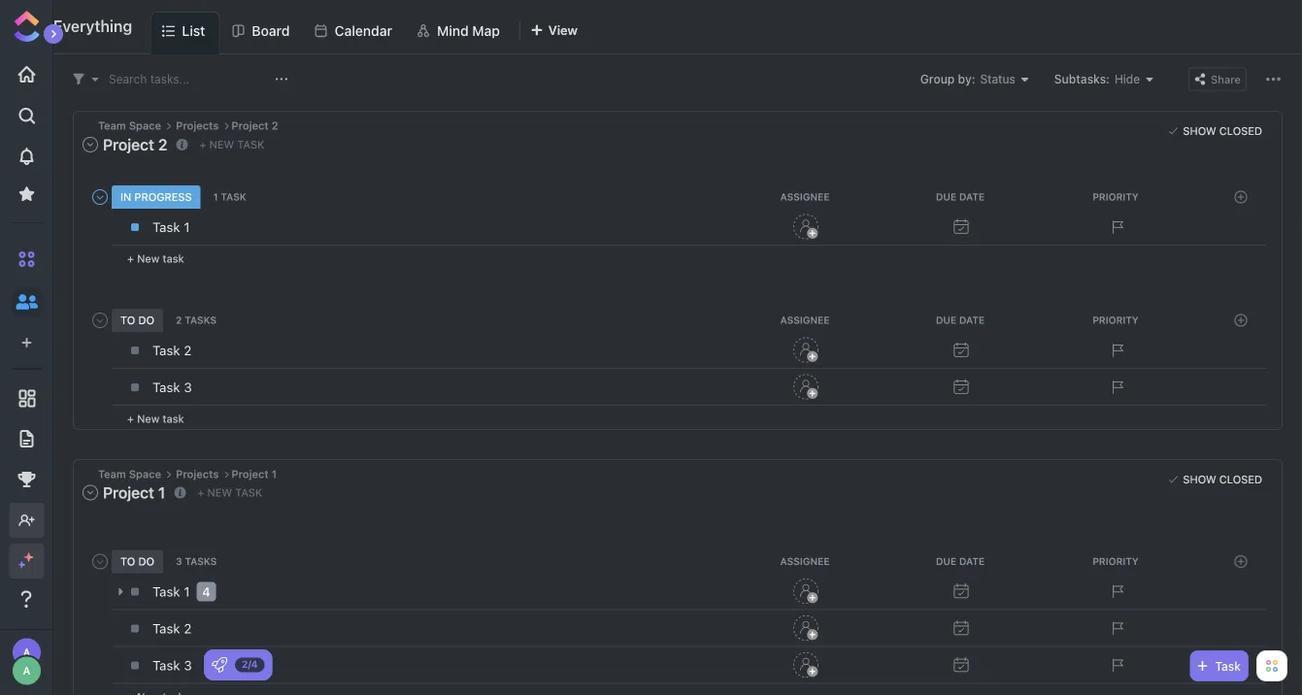 Task type: describe. For each thing, give the bounding box(es) containing it.
4 set priority element from the top
[[1103, 578, 1132, 607]]

view settings image
[[1267, 72, 1281, 86]]

tasks...
[[150, 72, 190, 86]]

1 horizontal spatial project 2
[[232, 119, 278, 132]]

project 1 inside dropdown button
[[103, 484, 165, 502]]

assignee for 2 tasks
[[781, 315, 830, 326]]

set priority image for task 2
[[1103, 336, 1132, 365]]

task 2
[[153, 343, 192, 358]]

assignee for 3 tasks
[[781, 556, 830, 567]]

space for 2
[[129, 119, 161, 132]]

list info image
[[176, 139, 188, 150]]

tasks for 3 tasks
[[185, 556, 217, 567]]

2 up "task 2"
[[176, 315, 182, 326]]

assignee button for 1 task
[[730, 191, 885, 202]]

set priority element for ‎task 2
[[1103, 614, 1132, 644]]

1 horizontal spatial project 1
[[232, 468, 277, 481]]

new right list info image
[[207, 487, 232, 499]]

group
[[921, 72, 955, 86]]

priority for 1 task
[[1093, 191, 1139, 202]]

set priority image for ‎task 2
[[1103, 614, 1132, 644]]

subtasks: hide
[[1055, 72, 1140, 86]]

team for project 1
[[98, 468, 126, 481]]

1 task
[[213, 191, 246, 202]]

assignee button for 3 tasks
[[730, 556, 885, 567]]

calendar link
[[335, 12, 400, 53]]

+ new task right list info image
[[197, 487, 262, 499]]

‎task for ‎task 2
[[153, 621, 180, 637]]

view settings element
[[1262, 67, 1286, 91]]

1 set priority image from the top
[[1103, 373, 1132, 402]]

show closed for project 1
[[1184, 473, 1263, 486]]

share button
[[1189, 68, 1247, 91]]

+ new task down "task 2"
[[127, 413, 184, 425]]

team for project 2
[[98, 119, 126, 132]]

task 2 link
[[148, 334, 724, 367]]

everything
[[53, 17, 132, 36]]

2 task 3 link from the top
[[148, 649, 724, 682]]

onboarding checklist button image
[[212, 658, 227, 673]]

2/4
[[242, 659, 258, 670]]

list
[[182, 23, 205, 39]]

new down "task 2"
[[137, 413, 160, 425]]

set priority element for task 3
[[1103, 651, 1132, 680]]

due for 1 task
[[936, 191, 957, 202]]

1 inside dropdown button
[[158, 484, 165, 502]]

3 set priority element from the top
[[1103, 373, 1132, 402]]

Search tasks... text field
[[109, 66, 270, 93]]

list link
[[182, 13, 213, 53]]

assignee for 1 task
[[781, 191, 830, 202]]

3 set priority image from the top
[[1103, 578, 1132, 607]]

‎task for ‎task 1
[[153, 584, 180, 600]]

closed for project 1
[[1220, 473, 1263, 486]]

status
[[981, 72, 1016, 86]]

project 2 button
[[81, 131, 172, 158]]

board link
[[252, 12, 298, 53]]

search
[[109, 72, 147, 86]]

1 inside "link"
[[184, 219, 190, 235]]

onboarding checklist button element
[[212, 658, 227, 673]]

view
[[549, 23, 578, 37]]

due date for 1 task
[[936, 191, 985, 202]]

priority button for 1 task
[[1040, 191, 1196, 202]]

set priority element for task 2
[[1103, 336, 1132, 365]]

3 tasks
[[176, 556, 217, 567]]

board
[[252, 22, 290, 38]]

due date for 2 tasks
[[936, 315, 985, 326]]

closed for project 2
[[1220, 125, 1263, 137]]

project 2 inside dropdown button
[[103, 135, 168, 154]]

priority button for 2 tasks
[[1040, 315, 1196, 326]]

due for 3 tasks
[[936, 556, 957, 567]]

list info image
[[174, 487, 186, 499]]

due date button for 2 tasks
[[885, 315, 1040, 326]]



Task type: locate. For each thing, give the bounding box(es) containing it.
2 tasks button
[[173, 315, 223, 326]]

project 2 up 1 task dropdown button at the left top
[[232, 119, 278, 132]]

2 down ‎task 1
[[184, 621, 192, 637]]

0 vertical spatial show
[[1184, 125, 1217, 137]]

0 vertical spatial due date button
[[885, 191, 1040, 202]]

tasks up 4
[[185, 556, 217, 567]]

set priority image
[[1103, 213, 1132, 242], [1103, 336, 1132, 365], [1103, 578, 1132, 607], [1103, 614, 1132, 644]]

project 2 left list info icon
[[103, 135, 168, 154]]

2 ‎task from the top
[[153, 621, 180, 637]]

2 priority button from the top
[[1040, 315, 1196, 326]]

new right list info icon
[[209, 138, 234, 151]]

show closed button for project 2
[[1164, 121, 1268, 141]]

1 tasks from the top
[[185, 315, 217, 326]]

3 assignee from the top
[[781, 556, 830, 567]]

2 due date button from the top
[[885, 315, 1040, 326]]

2 set priority image from the top
[[1103, 651, 1132, 680]]

due date button
[[885, 191, 1040, 202], [885, 315, 1040, 326], [885, 556, 1040, 567]]

0 horizontal spatial project 2
[[103, 135, 168, 154]]

1 vertical spatial assignee
[[781, 315, 830, 326]]

task 3
[[153, 380, 192, 395], [153, 658, 192, 674]]

due date
[[936, 191, 985, 202], [936, 315, 985, 326], [936, 556, 985, 567]]

1 vertical spatial 3
[[176, 556, 182, 567]]

0 vertical spatial show closed
[[1184, 125, 1263, 137]]

date for 3 tasks
[[960, 556, 985, 567]]

+ new task
[[200, 138, 265, 151], [127, 252, 184, 265], [127, 413, 184, 425], [197, 487, 262, 499]]

2 inside "link"
[[184, 621, 192, 637]]

0 vertical spatial tasks
[[185, 315, 217, 326]]

2 vertical spatial due
[[936, 556, 957, 567]]

1 vertical spatial a
[[23, 665, 30, 678]]

1 task 3 link from the top
[[148, 371, 724, 404]]

due date button for 1 task
[[885, 191, 1040, 202]]

show closed
[[1184, 125, 1263, 137], [1184, 473, 1263, 486]]

1 vertical spatial due
[[936, 315, 957, 326]]

show
[[1184, 125, 1217, 137], [1184, 473, 1217, 486]]

1 vertical spatial priority button
[[1040, 315, 1196, 326]]

0 vertical spatial space
[[129, 119, 161, 132]]

1 vertical spatial assignee button
[[730, 315, 885, 326]]

task 3 link
[[148, 371, 724, 404], [148, 649, 724, 682]]

projects up list info image
[[176, 468, 222, 481]]

1 vertical spatial task 3
[[153, 658, 192, 674]]

0 vertical spatial project 2
[[232, 119, 278, 132]]

0 vertical spatial priority
[[1093, 191, 1139, 202]]

1 set priority image from the top
[[1103, 213, 1132, 242]]

2 closed from the top
[[1220, 473, 1263, 486]]

1 show closed from the top
[[1184, 125, 1263, 137]]

team
[[98, 119, 126, 132], [98, 468, 126, 481]]

project
[[232, 119, 269, 132], [103, 135, 154, 154], [232, 468, 269, 481], [103, 484, 154, 502]]

0 vertical spatial projects
[[176, 119, 222, 132]]

priority
[[1093, 191, 1139, 202], [1093, 315, 1139, 326], [1093, 556, 1139, 567]]

1 vertical spatial show closed button
[[1164, 470, 1268, 489]]

0 vertical spatial assignee button
[[730, 191, 885, 202]]

tasks
[[185, 315, 217, 326], [185, 556, 217, 567]]

2 show from the top
[[1184, 473, 1217, 486]]

1 show from the top
[[1184, 125, 1217, 137]]

1 date from the top
[[960, 191, 985, 202]]

1 vertical spatial team space
[[98, 468, 164, 481]]

due for 2 tasks
[[936, 315, 957, 326]]

show closed for project 2
[[1184, 125, 1263, 137]]

2 tasks from the top
[[185, 556, 217, 567]]

calendar
[[335, 22, 392, 38]]

project 2
[[232, 119, 278, 132], [103, 135, 168, 154]]

show for 2
[[1184, 125, 1217, 137]]

a inside a a
[[23, 647, 30, 658]]

1 a from the top
[[23, 647, 30, 658]]

1 due from the top
[[936, 191, 957, 202]]

2 task 3 from the top
[[153, 658, 192, 674]]

due date button for 3 tasks
[[885, 556, 1040, 567]]

2 set priority element from the top
[[1103, 336, 1132, 365]]

3 left onboarding checklist button icon
[[184, 658, 192, 674]]

date for 1 task
[[960, 191, 985, 202]]

1 assignee button from the top
[[730, 191, 885, 202]]

subtasks:
[[1055, 72, 1110, 86]]

0 vertical spatial task 3 link
[[148, 371, 724, 404]]

2 projects from the top
[[176, 468, 222, 481]]

0 vertical spatial project 1
[[232, 468, 277, 481]]

‎task down ‎task 1
[[153, 621, 180, 637]]

1 team space from the top
[[98, 119, 164, 132]]

1 vertical spatial due date button
[[885, 315, 1040, 326]]

2 down board link
[[272, 119, 278, 132]]

2 vertical spatial 3
[[184, 658, 192, 674]]

5 set priority element from the top
[[1103, 614, 1132, 644]]

task
[[237, 138, 265, 151], [221, 191, 246, 202], [163, 252, 184, 265], [163, 413, 184, 425], [235, 487, 262, 499]]

0 vertical spatial due
[[936, 191, 957, 202]]

1
[[213, 191, 218, 202], [184, 219, 190, 235], [272, 468, 277, 481], [158, 484, 165, 502], [184, 584, 190, 600]]

assignee button for 2 tasks
[[730, 315, 885, 326]]

projects for project 2
[[176, 119, 222, 132]]

0 vertical spatial closed
[[1220, 125, 1263, 137]]

closed
[[1220, 125, 1263, 137], [1220, 473, 1263, 486]]

1 set priority element from the top
[[1103, 213, 1132, 242]]

0 vertical spatial due date
[[936, 191, 985, 202]]

2 tasks
[[176, 315, 217, 326]]

3 due from the top
[[936, 556, 957, 567]]

task inside "link"
[[153, 219, 180, 235]]

due date for 3 tasks
[[936, 556, 985, 567]]

1 closed from the top
[[1220, 125, 1263, 137]]

group by: status
[[921, 72, 1016, 86]]

sparkle svg 1 image
[[24, 553, 34, 562]]

1 vertical spatial show
[[1184, 473, 1217, 486]]

tasks for 2 tasks
[[185, 315, 217, 326]]

1 due date from the top
[[936, 191, 985, 202]]

2 assignee button from the top
[[730, 315, 885, 326]]

2 space from the top
[[129, 468, 161, 481]]

1 priority from the top
[[1093, 191, 1139, 202]]

3
[[184, 380, 192, 395], [176, 556, 182, 567], [184, 658, 192, 674]]

task
[[153, 219, 180, 235], [153, 343, 180, 358], [153, 380, 180, 395], [153, 658, 180, 674], [1216, 660, 1242, 673]]

0 vertical spatial a
[[23, 647, 30, 658]]

3 up ‎task 1
[[176, 556, 182, 567]]

0 vertical spatial set priority image
[[1103, 373, 1132, 402]]

2 date from the top
[[960, 315, 985, 326]]

a
[[23, 647, 30, 658], [23, 665, 30, 678]]

search tasks...
[[109, 72, 190, 86]]

task 1
[[153, 219, 190, 235]]

1 assignee from the top
[[781, 191, 830, 202]]

2 due date from the top
[[936, 315, 985, 326]]

project 1 button
[[81, 479, 170, 507]]

2 left list info icon
[[158, 135, 168, 154]]

1 vertical spatial team
[[98, 468, 126, 481]]

2 assignee from the top
[[781, 315, 830, 326]]

+
[[200, 138, 206, 151], [127, 252, 134, 265], [127, 413, 134, 425], [197, 487, 204, 499]]

2 vertical spatial assignee
[[781, 556, 830, 567]]

4 set priority image from the top
[[1103, 614, 1132, 644]]

‎task inside "link"
[[153, 621, 180, 637]]

by:
[[958, 72, 976, 86]]

set priority image
[[1103, 373, 1132, 402], [1103, 651, 1132, 680]]

assignee
[[781, 191, 830, 202], [781, 315, 830, 326], [781, 556, 830, 567]]

‎task
[[153, 584, 180, 600], [153, 621, 180, 637]]

3 down "task 2"
[[184, 380, 192, 395]]

0 vertical spatial date
[[960, 191, 985, 202]]

2 down 2 tasks
[[184, 343, 192, 358]]

task 1 link
[[148, 211, 724, 244]]

show for 1
[[1184, 473, 1217, 486]]

+ new task right list info icon
[[200, 138, 265, 151]]

‎task 1
[[153, 584, 190, 600]]

date for 2 tasks
[[960, 315, 985, 326]]

3 due date button from the top
[[885, 556, 1040, 567]]

2 inside dropdown button
[[158, 135, 168, 154]]

0 vertical spatial ‎task
[[153, 584, 180, 600]]

2 priority from the top
[[1093, 315, 1139, 326]]

a a
[[23, 647, 30, 678]]

1 task button
[[210, 191, 253, 202]]

due
[[936, 191, 957, 202], [936, 315, 957, 326], [936, 556, 957, 567]]

new
[[209, 138, 234, 151], [137, 252, 160, 265], [137, 413, 160, 425], [207, 487, 232, 499]]

hide
[[1115, 72, 1140, 86]]

team space for 2
[[98, 119, 164, 132]]

projects up list info icon
[[176, 119, 222, 132]]

task 3 link down the ‎task 2 "link"
[[148, 649, 724, 682]]

3 due date from the top
[[936, 556, 985, 567]]

3 priority from the top
[[1093, 556, 1139, 567]]

2 show closed from the top
[[1184, 473, 1263, 486]]

1 vertical spatial set priority image
[[1103, 651, 1132, 680]]

2 vertical spatial assignee button
[[730, 556, 885, 567]]

mind map
[[437, 22, 500, 38]]

priority for 3 tasks
[[1093, 556, 1139, 567]]

1 ‎task from the top
[[153, 584, 180, 600]]

+ new task down task 1 on the top
[[127, 252, 184, 265]]

2 team space from the top
[[98, 468, 164, 481]]

1 vertical spatial project 1
[[103, 484, 165, 502]]

1 space from the top
[[129, 119, 161, 132]]

2 vertical spatial priority
[[1093, 556, 1139, 567]]

2 team from the top
[[98, 468, 126, 481]]

2 vertical spatial priority button
[[1040, 556, 1196, 567]]

4
[[202, 585, 210, 599]]

2 set priority image from the top
[[1103, 336, 1132, 365]]

1 priority button from the top
[[1040, 191, 1196, 202]]

3 date from the top
[[960, 556, 985, 567]]

2 show closed button from the top
[[1164, 470, 1268, 489]]

0 vertical spatial priority button
[[1040, 191, 1196, 202]]

sparkle svg 2 image
[[18, 561, 25, 569]]

team space
[[98, 119, 164, 132], [98, 468, 164, 481]]

priority button
[[1040, 191, 1196, 202], [1040, 315, 1196, 326], [1040, 556, 1196, 567]]

task 3 link down task 2 link
[[148, 371, 724, 404]]

show closed button for project 1
[[1164, 470, 1268, 489]]

view button
[[522, 12, 587, 54]]

1 show closed button from the top
[[1164, 121, 1268, 141]]

0 vertical spatial 3
[[184, 380, 192, 395]]

0 vertical spatial team space
[[98, 119, 164, 132]]

priority for 2 tasks
[[1093, 315, 1139, 326]]

2 a from the top
[[23, 665, 30, 678]]

1 vertical spatial show closed
[[1184, 473, 1263, 486]]

3 tasks button
[[173, 556, 224, 567]]

0 vertical spatial show closed button
[[1164, 121, 1268, 141]]

task 3 down ‎task 2
[[153, 658, 192, 674]]

mind map link
[[437, 12, 508, 53]]

0 horizontal spatial project 1
[[103, 484, 165, 502]]

‎task up ‎task 2
[[153, 584, 180, 600]]

1 due date button from the top
[[885, 191, 1040, 202]]

projects for project 1
[[176, 468, 222, 481]]

assignee button
[[730, 191, 885, 202], [730, 315, 885, 326], [730, 556, 885, 567]]

map
[[472, 22, 500, 38]]

2 vertical spatial due date
[[936, 556, 985, 567]]

0 vertical spatial task 3
[[153, 380, 192, 395]]

2 vertical spatial due date button
[[885, 556, 1040, 567]]

space for 1
[[129, 468, 161, 481]]

date
[[960, 191, 985, 202], [960, 315, 985, 326], [960, 556, 985, 567]]

set priority element for task 1
[[1103, 213, 1132, 242]]

projects
[[176, 119, 222, 132], [176, 468, 222, 481]]

user friends image
[[16, 293, 38, 311]]

2 vertical spatial date
[[960, 556, 985, 567]]

space
[[129, 119, 161, 132], [129, 468, 161, 481]]

1 team from the top
[[98, 119, 126, 132]]

3 priority button from the top
[[1040, 556, 1196, 567]]

1 vertical spatial space
[[129, 468, 161, 481]]

task 3 down "task 2"
[[153, 380, 192, 395]]

1 vertical spatial due date
[[936, 315, 985, 326]]

set priority element
[[1103, 213, 1132, 242], [1103, 336, 1132, 365], [1103, 373, 1132, 402], [1103, 578, 1132, 607], [1103, 614, 1132, 644], [1103, 651, 1132, 680]]

set priority image for task 1
[[1103, 213, 1132, 242]]

1 vertical spatial closed
[[1220, 473, 1263, 486]]

6 set priority element from the top
[[1103, 651, 1132, 680]]

team space for 1
[[98, 468, 164, 481]]

0 vertical spatial assignee
[[781, 191, 830, 202]]

mind
[[437, 22, 469, 38]]

project 1
[[232, 468, 277, 481], [103, 484, 165, 502]]

1 vertical spatial project 2
[[103, 135, 168, 154]]

1 task 3 from the top
[[153, 380, 192, 395]]

‎task 2
[[153, 621, 192, 637]]

show closed button
[[1164, 121, 1268, 141], [1164, 470, 1268, 489]]

new down task 1 on the top
[[137, 252, 160, 265]]

0 vertical spatial team
[[98, 119, 126, 132]]

‎task 2 link
[[148, 612, 724, 646]]

2 due from the top
[[936, 315, 957, 326]]

3 assignee button from the top
[[730, 556, 885, 567]]

1 vertical spatial priority
[[1093, 315, 1139, 326]]

1 vertical spatial task 3 link
[[148, 649, 724, 682]]

tasks up "task 2"
[[185, 315, 217, 326]]

2
[[272, 119, 278, 132], [158, 135, 168, 154], [176, 315, 182, 326], [184, 343, 192, 358], [184, 621, 192, 637]]

1 vertical spatial ‎task
[[153, 621, 180, 637]]

share
[[1211, 73, 1242, 86]]

1 vertical spatial projects
[[176, 468, 222, 481]]

1 vertical spatial tasks
[[185, 556, 217, 567]]

1 vertical spatial date
[[960, 315, 985, 326]]

1 projects from the top
[[176, 119, 222, 132]]

priority button for 3 tasks
[[1040, 556, 1196, 567]]



Task type: vqa. For each thing, say whether or not it's contained in the screenshot.
'2' in the task 2 link
yes



